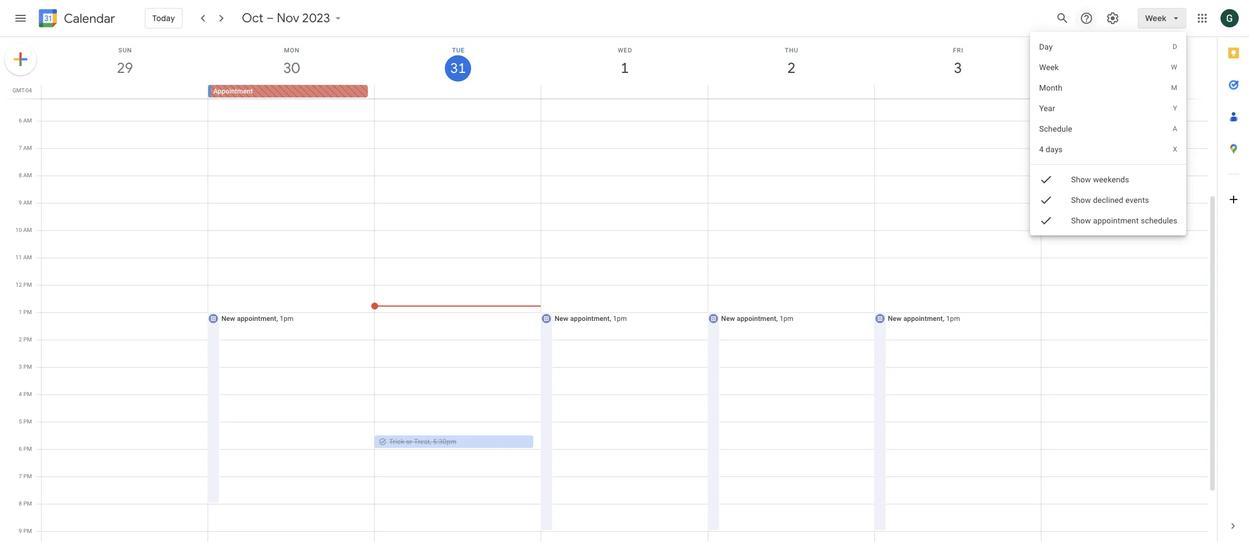 Task type: locate. For each thing, give the bounding box(es) containing it.
check checkbox item
[[1030, 169, 1187, 190], [1030, 190, 1187, 211], [1030, 211, 1187, 231]]

5 pm from the top
[[23, 391, 32, 398]]

1 pm from the top
[[23, 282, 32, 288]]

main drawer image
[[14, 11, 27, 25]]

gmt-
[[12, 87, 26, 94]]

6 pm
[[19, 446, 32, 452]]

10 pm from the top
[[23, 528, 32, 535]]

3 down fri
[[954, 59, 962, 78]]

pm up the 8 pm
[[23, 474, 32, 480]]

check checkbox item down declined
[[1030, 211, 1187, 231]]

3 up the 4 pm
[[19, 364, 22, 370]]

0 vertical spatial week
[[1146, 13, 1167, 23]]

4 for 4 days
[[1039, 145, 1044, 154]]

,
[[276, 315, 278, 323], [610, 315, 611, 323], [777, 315, 778, 323], [943, 315, 945, 323], [430, 438, 431, 446]]

1 inside wed 1
[[620, 59, 628, 78]]

8 pm
[[19, 501, 32, 507]]

4 am from the top
[[23, 200, 32, 206]]

2 6 from the top
[[19, 446, 22, 452]]

30 link
[[279, 55, 305, 82]]

today
[[152, 13, 175, 23]]

1 7 from the top
[[19, 145, 22, 151]]

or
[[406, 438, 413, 446]]

3 check from the top
[[1039, 214, 1053, 228]]

5 am from the top
[[23, 227, 32, 233]]

show declined events
[[1071, 196, 1149, 205]]

1 8 from the top
[[19, 172, 22, 179]]

nov
[[277, 10, 299, 26]]

1 vertical spatial 6
[[19, 446, 22, 452]]

pm right "12"
[[23, 282, 32, 288]]

appointment
[[1093, 216, 1139, 225], [237, 315, 276, 323], [570, 315, 610, 323], [737, 315, 777, 323], [904, 315, 943, 323]]

1 horizontal spatial 4
[[1039, 145, 1044, 154]]

2 vertical spatial show
[[1071, 216, 1091, 225]]

cell down week menu item
[[1041, 85, 1208, 99]]

wed
[[618, 47, 633, 54]]

tab list
[[1218, 37, 1249, 511]]

1 horizontal spatial 1
[[620, 59, 628, 78]]

0 vertical spatial 2
[[787, 59, 795, 78]]

2 up 3 pm in the bottom of the page
[[19, 337, 22, 343]]

8 down 7 pm
[[19, 501, 22, 507]]

year
[[1039, 104, 1055, 113]]

am for 9 am
[[23, 200, 32, 206]]

1 down wed
[[620, 59, 628, 78]]

1 vertical spatial 4
[[19, 391, 22, 398]]

1 horizontal spatial week
[[1146, 13, 1167, 23]]

0 vertical spatial 8
[[19, 172, 22, 179]]

8 for 8 pm
[[19, 501, 22, 507]]

0 vertical spatial 7
[[19, 145, 22, 151]]

cell
[[42, 85, 208, 99], [375, 85, 541, 99], [541, 85, 708, 99], [708, 85, 875, 99], [875, 85, 1041, 99], [1041, 85, 1208, 99]]

0 vertical spatial show
[[1071, 175, 1091, 184]]

oct
[[242, 10, 263, 26]]

pm right 5
[[23, 419, 32, 425]]

settings menu image
[[1106, 11, 1120, 25]]

2 check from the top
[[1039, 193, 1053, 207]]

6 for 6 am
[[19, 118, 22, 124]]

6 up 7 am
[[19, 118, 22, 124]]

9
[[19, 200, 22, 206], [19, 528, 22, 535]]

04
[[26, 87, 32, 94]]

11 am
[[15, 254, 32, 261]]

pm
[[23, 282, 32, 288], [23, 309, 32, 316], [23, 337, 32, 343], [23, 364, 32, 370], [23, 391, 32, 398], [23, 419, 32, 425], [23, 446, 32, 452], [23, 474, 32, 480], [23, 501, 32, 507], [23, 528, 32, 535]]

5:30pm
[[433, 438, 457, 446]]

6 pm from the top
[[23, 419, 32, 425]]

new appointment , 1pm
[[221, 315, 294, 323], [555, 315, 627, 323], [721, 315, 794, 323], [888, 315, 960, 323]]

2
[[787, 59, 795, 78], [19, 337, 22, 343]]

8 pm from the top
[[23, 474, 32, 480]]

8 am
[[19, 172, 32, 179]]

cell down 3 link
[[875, 85, 1041, 99]]

oct – nov 2023
[[242, 10, 330, 26]]

0 vertical spatial 3
[[954, 59, 962, 78]]

2 link
[[779, 55, 805, 82]]

7 down 6 pm at the left of page
[[19, 474, 22, 480]]

2 vertical spatial check
[[1039, 214, 1053, 228]]

5
[[19, 419, 22, 425]]

1 vertical spatial check
[[1039, 193, 1053, 207]]

–
[[266, 10, 274, 26]]

5 pm
[[19, 419, 32, 425]]

2 1pm from the left
[[613, 315, 627, 323]]

pm down the 8 pm
[[23, 528, 32, 535]]

pm down 3 pm in the bottom of the page
[[23, 391, 32, 398]]

12
[[16, 282, 22, 288]]

4 inside grid
[[19, 391, 22, 398]]

am down 8 am
[[23, 200, 32, 206]]

6
[[19, 118, 22, 124], [19, 446, 22, 452]]

check checkbox item down the weekends
[[1030, 190, 1187, 211]]

show left declined
[[1071, 196, 1091, 205]]

grid containing 29
[[0, 37, 1218, 543]]

7
[[19, 145, 22, 151], [19, 474, 22, 480]]

pm for 9 pm
[[23, 528, 32, 535]]

4 inside 4 days menu item
[[1039, 145, 1044, 154]]

2 7 from the top
[[19, 474, 22, 480]]

week inside popup button
[[1146, 13, 1167, 23]]

am for 10 am
[[23, 227, 32, 233]]

0 horizontal spatial 2
[[19, 337, 22, 343]]

check
[[1039, 173, 1053, 187], [1039, 193, 1053, 207], [1039, 214, 1053, 228]]

1 vertical spatial week
[[1039, 63, 1059, 72]]

1 vertical spatial 9
[[19, 528, 22, 535]]

show down show declined events
[[1071, 216, 1091, 225]]

wed 1
[[618, 47, 633, 78]]

3 pm from the top
[[23, 337, 32, 343]]

show
[[1071, 175, 1091, 184], [1071, 196, 1091, 205], [1071, 216, 1091, 225]]

week up month
[[1039, 63, 1059, 72]]

tue
[[452, 47, 465, 54]]

1 horizontal spatial 3
[[954, 59, 962, 78]]

am up 9 am
[[23, 172, 32, 179]]

show for show appointment schedules
[[1071, 216, 1091, 225]]

8 for 8 am
[[19, 172, 22, 179]]

1 vertical spatial 3
[[19, 364, 22, 370]]

2 9 from the top
[[19, 528, 22, 535]]

0 vertical spatial 4
[[1039, 145, 1044, 154]]

9 am
[[19, 200, 32, 206]]

31
[[450, 59, 465, 78]]

pm up 2 pm
[[23, 309, 32, 316]]

2023
[[302, 10, 330, 26]]

calendar element
[[37, 7, 115, 32]]

1 vertical spatial 7
[[19, 474, 22, 480]]

pm for 8 pm
[[23, 501, 32, 507]]

1 pm
[[19, 309, 32, 316]]

grid
[[0, 37, 1218, 543]]

7 up 8 am
[[19, 145, 22, 151]]

menu
[[1030, 32, 1187, 236]]

2 8 from the top
[[19, 501, 22, 507]]

1 down "12"
[[19, 309, 22, 316]]

mon
[[284, 47, 300, 54]]

gmt-04
[[12, 87, 32, 94]]

show left the weekends
[[1071, 175, 1091, 184]]

1 horizontal spatial 2
[[787, 59, 795, 78]]

check for show weekends
[[1039, 173, 1053, 187]]

0 horizontal spatial week
[[1039, 63, 1059, 72]]

1 vertical spatial 8
[[19, 501, 22, 507]]

1 show from the top
[[1071, 175, 1091, 184]]

am for 8 am
[[23, 172, 32, 179]]

0 vertical spatial 9
[[19, 200, 22, 206]]

a
[[1173, 125, 1178, 133]]

0 horizontal spatial 3
[[19, 364, 22, 370]]

3 new appointment , 1pm from the left
[[721, 315, 794, 323]]

4 up 5
[[19, 391, 22, 398]]

am for 11 am
[[23, 254, 32, 261]]

2 check checkbox item from the top
[[1030, 190, 1187, 211]]

am
[[23, 118, 32, 124], [23, 145, 32, 151], [23, 172, 32, 179], [23, 200, 32, 206], [23, 227, 32, 233], [23, 254, 32, 261]]

30
[[283, 59, 299, 78]]

week menu item
[[1030, 57, 1187, 78]]

2 show from the top
[[1071, 196, 1091, 205]]

4 left days
[[1039, 145, 1044, 154]]

appointment row
[[37, 85, 1218, 99]]

9 up 10
[[19, 200, 22, 206]]

9 for 9 am
[[19, 200, 22, 206]]

3 cell from the left
[[541, 85, 708, 99]]

0 vertical spatial 6
[[19, 118, 22, 124]]

0 vertical spatial 1
[[620, 59, 628, 78]]

week
[[1146, 13, 1167, 23], [1039, 63, 1059, 72]]

1 6 from the top
[[19, 118, 22, 124]]

check checkbox item up declined
[[1030, 169, 1187, 190]]

2 down thu
[[787, 59, 795, 78]]

am right 10
[[23, 227, 32, 233]]

1 vertical spatial show
[[1071, 196, 1091, 205]]

3 show from the top
[[1071, 216, 1091, 225]]

cell down the '2' link
[[708, 85, 875, 99]]

pm down 2 pm
[[23, 364, 32, 370]]

1 vertical spatial 1
[[19, 309, 22, 316]]

9 down the 8 pm
[[19, 528, 22, 535]]

9 pm
[[19, 528, 32, 535]]

4 pm from the top
[[23, 364, 32, 370]]

7 pm from the top
[[23, 446, 32, 452]]

pm for 3 pm
[[23, 364, 32, 370]]

1 check checkbox item from the top
[[1030, 169, 1187, 190]]

trick
[[389, 438, 404, 446]]

thu 2
[[785, 47, 799, 78]]

trick or treat , 5:30pm
[[389, 438, 457, 446]]

4
[[1039, 145, 1044, 154], [19, 391, 22, 398]]

am up 8 am
[[23, 145, 32, 151]]

3 inside fri 3
[[954, 59, 962, 78]]

1 vertical spatial 2
[[19, 337, 22, 343]]

weekends
[[1093, 175, 1129, 184]]

fri
[[953, 47, 964, 54]]

0 horizontal spatial 4
[[19, 391, 22, 398]]

1
[[620, 59, 628, 78], [19, 309, 22, 316]]

am for 6 am
[[23, 118, 32, 124]]

pm down 7 pm
[[23, 501, 32, 507]]

8 up 9 am
[[19, 172, 22, 179]]

new
[[221, 315, 235, 323], [555, 315, 569, 323], [721, 315, 735, 323], [888, 315, 902, 323]]

pm down 1 pm at bottom
[[23, 337, 32, 343]]

week right the "settings menu" icon
[[1146, 13, 1167, 23]]

cell down 1 link
[[541, 85, 708, 99]]

11
[[15, 254, 22, 261]]

1 9 from the top
[[19, 200, 22, 206]]

8
[[19, 172, 22, 179], [19, 501, 22, 507]]

2 pm from the top
[[23, 309, 32, 316]]

0 vertical spatial check
[[1039, 173, 1053, 187]]

3 pm
[[19, 364, 32, 370]]

cell down 31 link
[[375, 85, 541, 99]]

cell down 29 link
[[42, 85, 208, 99]]

1pm
[[280, 315, 294, 323], [613, 315, 627, 323], [780, 315, 794, 323], [947, 315, 960, 323]]

pm for 2 pm
[[23, 337, 32, 343]]

am right "11"
[[23, 254, 32, 261]]

am up 7 am
[[23, 118, 32, 124]]

3
[[954, 59, 962, 78], [19, 364, 22, 370]]

treat
[[414, 438, 430, 446]]

2 am from the top
[[23, 145, 32, 151]]

calendar heading
[[62, 11, 115, 27]]

1 check from the top
[[1039, 173, 1053, 187]]

1 am from the top
[[23, 118, 32, 124]]

6 for 6 pm
[[19, 446, 22, 452]]

mon 30
[[283, 47, 300, 78]]

3 am from the top
[[23, 172, 32, 179]]

9 pm from the top
[[23, 501, 32, 507]]

day menu item
[[1030, 37, 1187, 57]]

pm down 5 pm
[[23, 446, 32, 452]]

declined
[[1093, 196, 1124, 205]]

10
[[15, 227, 22, 233]]

5 cell from the left
[[875, 85, 1041, 99]]

6 am from the top
[[23, 254, 32, 261]]

pm for 5 pm
[[23, 419, 32, 425]]

day
[[1039, 42, 1053, 51]]

week inside menu item
[[1039, 63, 1059, 72]]

6 down 5
[[19, 446, 22, 452]]



Task type: describe. For each thing, give the bounding box(es) containing it.
pm for 1 pm
[[23, 309, 32, 316]]

4 days
[[1039, 145, 1063, 154]]

7 for 7 am
[[19, 145, 22, 151]]

pm for 4 pm
[[23, 391, 32, 398]]

month
[[1039, 83, 1063, 92]]

6 am
[[19, 118, 32, 124]]

thu
[[785, 47, 799, 54]]

4 for 4 pm
[[19, 391, 22, 398]]

show appointment schedules
[[1071, 216, 1178, 225]]

check for show appointment schedules
[[1039, 214, 1053, 228]]

pm for 6 pm
[[23, 446, 32, 452]]

y
[[1173, 104, 1178, 112]]

1 new from the left
[[221, 315, 235, 323]]

12 pm
[[16, 282, 32, 288]]

1 cell from the left
[[42, 85, 208, 99]]

year menu item
[[1030, 98, 1187, 119]]

tue 31
[[450, 47, 465, 78]]

show for show declined events
[[1071, 196, 1091, 205]]

d
[[1173, 43, 1178, 51]]

10 am
[[15, 227, 32, 233]]

days
[[1046, 145, 1063, 154]]

x
[[1173, 145, 1178, 153]]

29
[[116, 59, 132, 78]]

7 pm
[[19, 474, 32, 480]]

4 pm
[[19, 391, 32, 398]]

31 link
[[445, 55, 471, 82]]

sun
[[118, 47, 132, 54]]

3 check checkbox item from the top
[[1030, 211, 1187, 231]]

show for show weekends
[[1071, 175, 1091, 184]]

2 new from the left
[[555, 315, 569, 323]]

2 cell from the left
[[375, 85, 541, 99]]

2 new appointment , 1pm from the left
[[555, 315, 627, 323]]

events
[[1126, 196, 1149, 205]]

pm for 7 pm
[[23, 474, 32, 480]]

4 cell from the left
[[708, 85, 875, 99]]

menu containing check
[[1030, 32, 1187, 236]]

3 new from the left
[[721, 315, 735, 323]]

6 cell from the left
[[1041, 85, 1208, 99]]

appointment
[[213, 87, 253, 95]]

7 for 7 pm
[[19, 474, 22, 480]]

appointment button
[[211, 85, 368, 98]]

0 horizontal spatial 1
[[19, 309, 22, 316]]

2 inside thu 2
[[787, 59, 795, 78]]

today button
[[145, 5, 182, 32]]

month menu item
[[1030, 78, 1187, 98]]

4 new appointment , 1pm from the left
[[888, 315, 960, 323]]

9 for 9 pm
[[19, 528, 22, 535]]

fri 3
[[953, 47, 964, 78]]

1 1pm from the left
[[280, 315, 294, 323]]

4 new from the left
[[888, 315, 902, 323]]

show weekends
[[1071, 175, 1129, 184]]

7 am
[[19, 145, 32, 151]]

pm for 12 pm
[[23, 282, 32, 288]]

m
[[1171, 84, 1178, 92]]

oct – nov 2023 button
[[237, 10, 348, 26]]

schedules
[[1141, 216, 1178, 225]]

3 1pm from the left
[[780, 315, 794, 323]]

1 new appointment , 1pm from the left
[[221, 315, 294, 323]]

calendar
[[64, 11, 115, 27]]

schedule menu item
[[1030, 119, 1187, 139]]

appointment inside check checkbox item
[[1093, 216, 1139, 225]]

am for 7 am
[[23, 145, 32, 151]]

w
[[1171, 63, 1178, 71]]

3 link
[[945, 55, 971, 82]]

schedule
[[1039, 124, 1072, 134]]

check for show declined events
[[1039, 193, 1053, 207]]

week button
[[1138, 5, 1187, 32]]

29 link
[[112, 55, 138, 82]]

2 pm
[[19, 337, 32, 343]]

4 1pm from the left
[[947, 315, 960, 323]]

1 link
[[612, 55, 638, 82]]

4 days menu item
[[1030, 139, 1187, 160]]

sun 29
[[116, 47, 132, 78]]



Task type: vqa. For each thing, say whether or not it's contained in the screenshot.
the rightmost 1
yes



